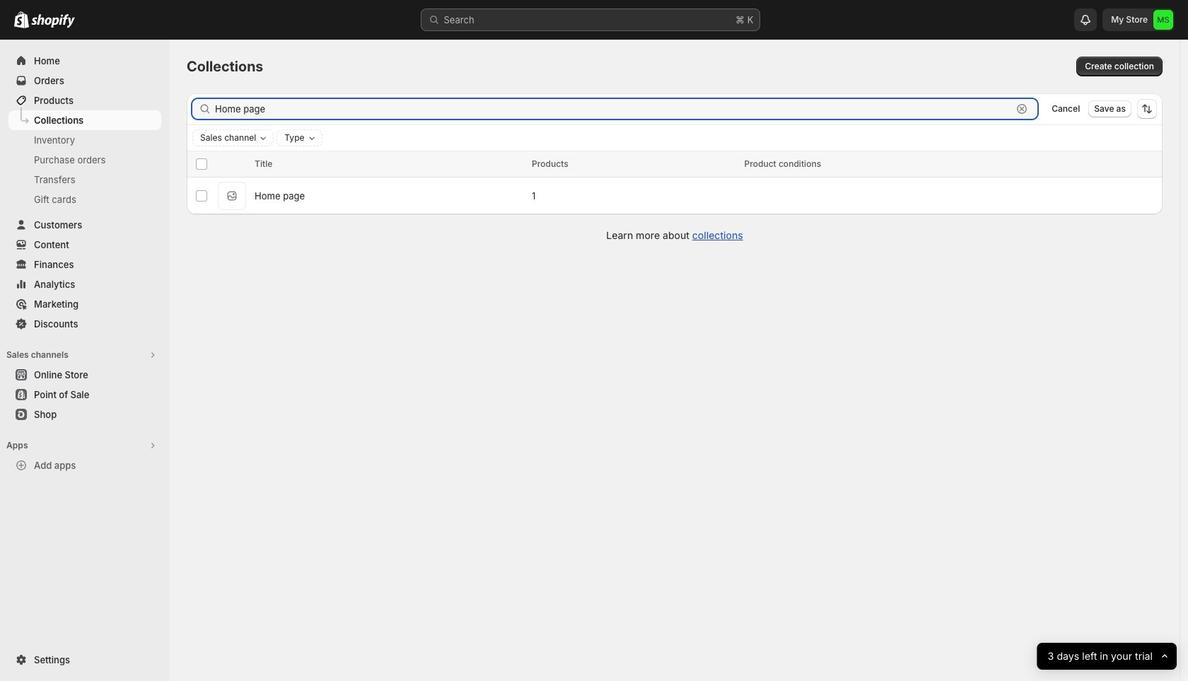 Task type: locate. For each thing, give the bounding box(es) containing it.
shopify image
[[14, 11, 29, 28], [31, 14, 75, 28]]

Searching all collections text field
[[215, 99, 1012, 119]]



Task type: vqa. For each thing, say whether or not it's contained in the screenshot.
SEARCH OR CREATE CUSTOMER Text Box at the right
no



Task type: describe. For each thing, give the bounding box(es) containing it.
my store image
[[1154, 10, 1173, 30]]

1 horizontal spatial shopify image
[[31, 14, 75, 28]]

0 horizontal spatial shopify image
[[14, 11, 29, 28]]



